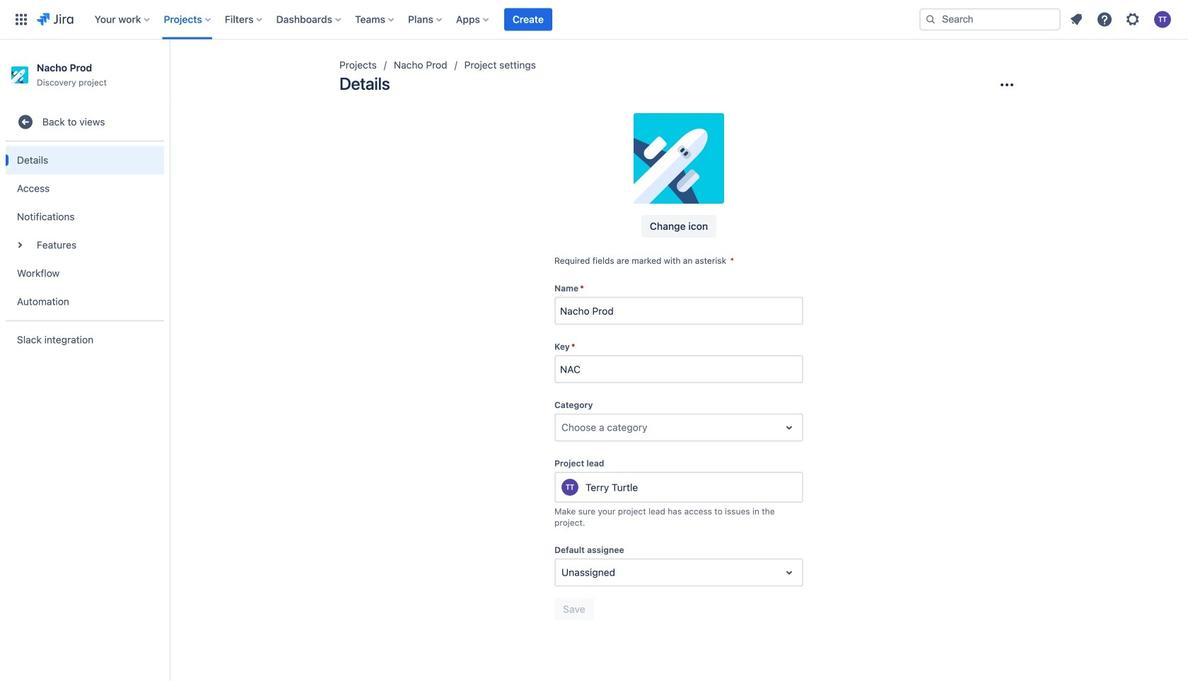 Task type: describe. For each thing, give the bounding box(es) containing it.
search image
[[926, 14, 937, 25]]

appswitcher icon image
[[13, 11, 30, 28]]

2 group from the top
[[6, 140, 164, 320]]

help image
[[1097, 11, 1114, 28]]

notifications image
[[1069, 11, 1085, 28]]

your profile and settings image
[[1155, 11, 1172, 28]]

back to views image
[[17, 113, 34, 130]]

open image
[[781, 419, 798, 436]]

jira product discovery navigation element
[[0, 40, 170, 681]]

settings image
[[1125, 11, 1142, 28]]

current project sidebar image
[[154, 57, 185, 85]]

open image
[[781, 564, 798, 581]]



Task type: vqa. For each thing, say whether or not it's contained in the screenshot.
bottommost open icon
yes



Task type: locate. For each thing, give the bounding box(es) containing it.
project avatar image
[[634, 113, 725, 204]]

group
[[6, 99, 164, 363], [6, 140, 164, 320]]

more image
[[999, 76, 1016, 93]]

None text field
[[562, 421, 565, 435], [562, 566, 565, 580], [562, 421, 565, 435], [562, 566, 565, 580]]

None field
[[556, 298, 802, 324], [556, 357, 802, 382], [556, 298, 802, 324], [556, 357, 802, 382]]

jira image
[[37, 11, 73, 28], [37, 11, 73, 28]]

Search field
[[920, 8, 1061, 31]]

1 group from the top
[[6, 99, 164, 363]]

banner
[[0, 0, 1189, 40]]

primary element
[[8, 0, 909, 39]]



